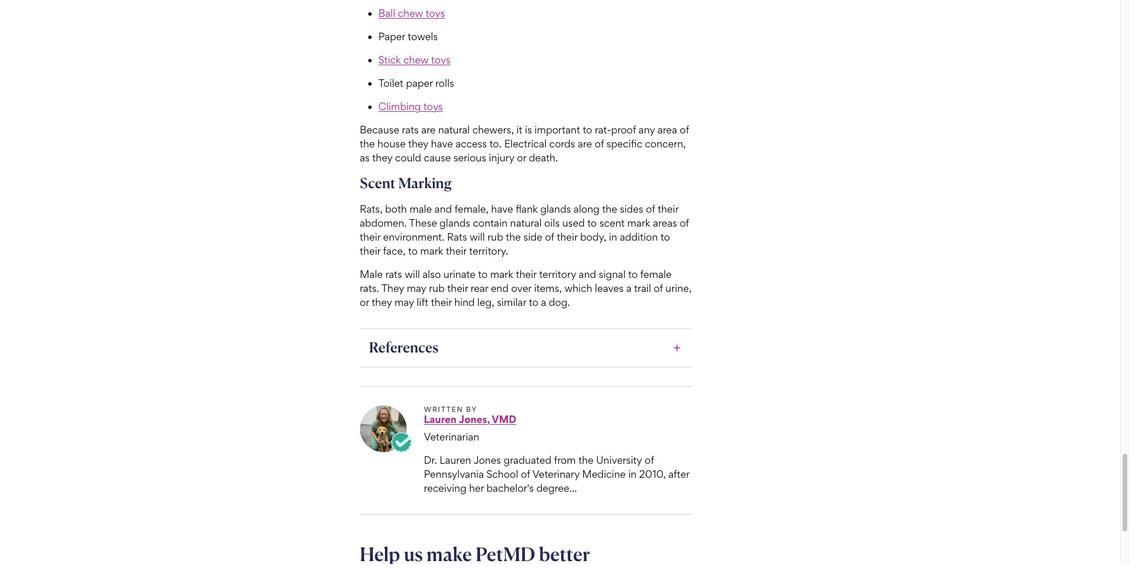 Task type: locate. For each thing, give the bounding box(es) containing it.
2 vertical spatial they
[[372, 296, 392, 308]]

male rats will also urinate to mark their territory and signal to female rats. they may rub their rear end over items, which leaves a trail of urine, or they may lift their hind leg, similar to a dog.
[[360, 268, 692, 308]]

mark inside male rats will also urinate to mark their territory and signal to female rats. they may rub their rear end over items, which leaves a trail of urine, or they may lift their hind leg, similar to a dog.
[[490, 268, 513, 280]]

to up trail
[[628, 268, 638, 280]]

similar
[[497, 296, 526, 308]]

toys down rolls
[[424, 100, 443, 112]]

0 horizontal spatial mark
[[420, 245, 443, 257]]

rats inside because rats are natural chewers, it is important to rat-proof any area of the house they have access to. electrical cords are of specific concern, as they could cause serious injury or death.
[[402, 123, 419, 136]]

0 horizontal spatial rub
[[429, 282, 445, 294]]

0 vertical spatial glands
[[541, 203, 571, 215]]

in down university on the right of the page
[[629, 468, 637, 480]]

0 horizontal spatial have
[[431, 137, 453, 150]]

proof
[[611, 123, 636, 136]]

scent
[[600, 217, 625, 229]]

toilet paper rolls
[[379, 77, 454, 89]]

will up territory. at the top of page
[[470, 231, 485, 243]]

0 vertical spatial in
[[609, 231, 617, 243]]

the inside because rats are natural chewers, it is important to rat-proof any area of the house they have access to. electrical cords are of specific concern, as they could cause serious injury or death.
[[360, 137, 375, 150]]

0 vertical spatial natural
[[438, 123, 470, 136]]

house
[[378, 137, 406, 150]]

of
[[680, 123, 689, 136], [595, 137, 604, 150], [646, 203, 655, 215], [680, 217, 689, 229], [545, 231, 554, 243], [654, 282, 663, 294], [645, 454, 654, 466], [521, 468, 530, 480]]

0 horizontal spatial or
[[360, 296, 369, 308]]

the left side
[[506, 231, 521, 243]]

will left the also
[[405, 268, 420, 280]]

signal
[[599, 268, 626, 280]]

the
[[360, 137, 375, 150], [602, 203, 617, 215], [506, 231, 521, 243], [579, 454, 594, 466]]

rats for house
[[402, 123, 419, 136]]

1 horizontal spatial or
[[517, 151, 526, 164]]

the right from at the bottom of page
[[579, 454, 594, 466]]

1 vertical spatial toys
[[431, 53, 451, 66]]

by
[[466, 405, 478, 414]]

in inside 'dr. lauren jones graduated from the university of pennsylvania school of veterinary medicine in 2010, after receiving her bachelor's degree...'
[[629, 468, 637, 480]]

0 vertical spatial rub
[[488, 231, 503, 243]]

natural down flank
[[510, 217, 542, 229]]

chewers,
[[473, 123, 514, 136]]

to left rat-
[[583, 123, 592, 136]]

1 vertical spatial chew
[[404, 53, 429, 66]]

0 vertical spatial a
[[626, 282, 632, 294]]

sides
[[620, 203, 644, 215]]

0 horizontal spatial in
[[609, 231, 617, 243]]

natural inside rats, both male and female, have flank glands along the sides of their abdomen. these glands contain natural oils used to scent mark areas of their environment. rats will rub the side of their body, in addition to their face, to mark their territory.
[[510, 217, 542, 229]]

to.
[[490, 137, 502, 150]]

ball chew toys link
[[379, 7, 445, 19]]

1 horizontal spatial mark
[[490, 268, 513, 280]]

are right cords
[[578, 137, 592, 150]]

1 horizontal spatial will
[[470, 231, 485, 243]]

lauren jones, vmd image
[[360, 405, 407, 452]]

toys
[[426, 7, 445, 19], [431, 53, 451, 66], [424, 100, 443, 112]]

0 horizontal spatial natural
[[438, 123, 470, 136]]

face,
[[383, 245, 406, 257]]

their up areas
[[658, 203, 679, 215]]

have up cause
[[431, 137, 453, 150]]

after
[[669, 468, 690, 480]]

important
[[535, 123, 580, 136]]

1 vertical spatial rub
[[429, 282, 445, 294]]

towels
[[408, 30, 438, 42]]

territory.
[[469, 245, 509, 257]]

and up 'which'
[[579, 268, 596, 280]]

dr. lauren jones graduated from the university of pennsylvania school of veterinary medicine in 2010, after receiving her bachelor's degree...
[[424, 454, 690, 494]]

rub inside rats, both male and female, have flank glands along the sides of their abdomen. these glands contain natural oils used to scent mark areas of their environment. rats will rub the side of their body, in addition to their face, to mark their territory.
[[488, 231, 503, 243]]

side
[[524, 231, 543, 243]]

dog.
[[549, 296, 570, 308]]

veterinarian
[[424, 430, 479, 443]]

have
[[431, 137, 453, 150], [491, 203, 513, 215]]

their
[[658, 203, 679, 215], [360, 231, 381, 243], [557, 231, 578, 243], [360, 245, 381, 257], [446, 245, 467, 257], [516, 268, 537, 280], [447, 282, 468, 294], [431, 296, 452, 308]]

jones
[[474, 454, 501, 466]]

chew up "paper towels"
[[398, 7, 423, 19]]

1 horizontal spatial in
[[629, 468, 637, 480]]

2 vertical spatial mark
[[490, 268, 513, 280]]

cause
[[424, 151, 451, 164]]

electrical
[[504, 137, 547, 150]]

also
[[423, 268, 441, 280]]

0 horizontal spatial and
[[435, 203, 452, 215]]

because
[[360, 123, 399, 136]]

have inside rats, both male and female, have flank glands along the sides of their abdomen. these glands contain natural oils used to scent mark areas of their environment. rats will rub the side of their body, in addition to their face, to mark their territory.
[[491, 203, 513, 215]]

1 vertical spatial may
[[395, 296, 414, 308]]

which
[[565, 282, 593, 294]]

toys up the towels
[[426, 7, 445, 19]]

rats up they
[[385, 268, 402, 280]]

0 horizontal spatial will
[[405, 268, 420, 280]]

mark up addition
[[628, 217, 651, 229]]

1 horizontal spatial a
[[626, 282, 632, 294]]

medicine
[[582, 468, 626, 480]]

over
[[511, 282, 532, 294]]

lauren jones, vmd link
[[424, 413, 517, 425]]

rat-
[[595, 123, 611, 136]]

their down abdomen.
[[360, 231, 381, 243]]

will
[[470, 231, 485, 243], [405, 268, 420, 280]]

of down graduated on the bottom of page
[[521, 468, 530, 480]]

0 vertical spatial lauren
[[424, 413, 457, 425]]

1 vertical spatial are
[[578, 137, 592, 150]]

1 horizontal spatial and
[[579, 268, 596, 280]]

mark down the environment.
[[420, 245, 443, 257]]

lauren up pennsylvania
[[440, 454, 471, 466]]

trail
[[634, 282, 651, 294]]

rats.
[[360, 282, 379, 294]]

0 vertical spatial or
[[517, 151, 526, 164]]

rub inside male rats will also urinate to mark their territory and signal to female rats. they may rub their rear end over items, which leaves a trail of urine, or they may lift their hind leg, similar to a dog.
[[429, 282, 445, 294]]

1 vertical spatial rats
[[385, 268, 402, 280]]

their up male
[[360, 245, 381, 257]]

of down female
[[654, 282, 663, 294]]

territory
[[539, 268, 576, 280]]

glands
[[541, 203, 571, 215], [440, 217, 470, 229]]

0 vertical spatial chew
[[398, 7, 423, 19]]

written
[[424, 405, 464, 414]]

0 horizontal spatial a
[[541, 296, 546, 308]]

of up the 2010,
[[645, 454, 654, 466]]

stick
[[379, 53, 401, 66]]

school
[[487, 468, 518, 480]]

specific
[[607, 137, 643, 150]]

lauren up veterinarian
[[424, 413, 457, 425]]

the up as on the left
[[360, 137, 375, 150]]

1 horizontal spatial rub
[[488, 231, 503, 243]]

1 vertical spatial or
[[360, 296, 369, 308]]

scent
[[360, 174, 396, 192]]

1 vertical spatial will
[[405, 268, 420, 280]]

they down house
[[372, 151, 393, 164]]

mark up end
[[490, 268, 513, 280]]

in
[[609, 231, 617, 243], [629, 468, 637, 480]]

1 vertical spatial natural
[[510, 217, 542, 229]]

rub
[[488, 231, 503, 243], [429, 282, 445, 294]]

0 vertical spatial may
[[407, 282, 427, 294]]

is
[[525, 123, 532, 136]]

0 vertical spatial will
[[470, 231, 485, 243]]

used
[[563, 217, 585, 229]]

glands up "oils"
[[541, 203, 571, 215]]

chew for ball
[[398, 7, 423, 19]]

and inside male rats will also urinate to mark their territory and signal to female rats. they may rub their rear end over items, which leaves a trail of urine, or they may lift their hind leg, similar to a dog.
[[579, 268, 596, 280]]

they up could
[[408, 137, 429, 150]]

lauren inside 'dr. lauren jones graduated from the university of pennsylvania school of veterinary medicine in 2010, after receiving her bachelor's degree...'
[[440, 454, 471, 466]]

their right lift
[[431, 296, 452, 308]]

end
[[491, 282, 509, 294]]

from
[[554, 454, 576, 466]]

1 horizontal spatial glands
[[541, 203, 571, 215]]

a down items,
[[541, 296, 546, 308]]

1 vertical spatial in
[[629, 468, 637, 480]]

in down scent on the right of page
[[609, 231, 617, 243]]

natural up access on the top left of page
[[438, 123, 470, 136]]

0 vertical spatial have
[[431, 137, 453, 150]]

may up lift
[[407, 282, 427, 294]]

chew up toilet paper rolls
[[404, 53, 429, 66]]

1 vertical spatial lauren
[[440, 454, 471, 466]]

their up over
[[516, 268, 537, 280]]

a
[[626, 282, 632, 294], [541, 296, 546, 308]]

serious
[[454, 151, 486, 164]]

natural
[[438, 123, 470, 136], [510, 217, 542, 229]]

1 horizontal spatial natural
[[510, 217, 542, 229]]

0 vertical spatial rats
[[402, 123, 419, 136]]

as
[[360, 151, 370, 164]]

addition
[[620, 231, 658, 243]]

body,
[[580, 231, 607, 243]]

0 horizontal spatial glands
[[440, 217, 470, 229]]

rub down contain
[[488, 231, 503, 243]]

0 vertical spatial and
[[435, 203, 452, 215]]

rats down climbing toys link at the left of the page
[[402, 123, 419, 136]]

0 vertical spatial are
[[421, 123, 436, 136]]

glands up the rats
[[440, 217, 470, 229]]

may down they
[[395, 296, 414, 308]]

toys up rolls
[[431, 53, 451, 66]]

chew
[[398, 7, 423, 19], [404, 53, 429, 66]]

a left trail
[[626, 282, 632, 294]]

lauren
[[424, 413, 457, 425], [440, 454, 471, 466]]

2 horizontal spatial mark
[[628, 217, 651, 229]]

are down 'climbing toys'
[[421, 123, 436, 136]]

they inside male rats will also urinate to mark their territory and signal to female rats. they may rub their rear end over items, which leaves a trail of urine, or they may lift their hind leg, similar to a dog.
[[372, 296, 392, 308]]

cords
[[549, 137, 575, 150]]

and right male
[[435, 203, 452, 215]]

and
[[435, 203, 452, 215], [579, 268, 596, 280]]

or down electrical
[[517, 151, 526, 164]]

have up contain
[[491, 203, 513, 215]]

1 vertical spatial and
[[579, 268, 596, 280]]

rats inside male rats will also urinate to mark their territory and signal to female rats. they may rub their rear end over items, which leaves a trail of urine, or they may lift their hind leg, similar to a dog.
[[385, 268, 402, 280]]

1 vertical spatial mark
[[420, 245, 443, 257]]

or down rats.
[[360, 296, 369, 308]]

0 vertical spatial toys
[[426, 7, 445, 19]]

rub down the also
[[429, 282, 445, 294]]

hind
[[454, 296, 475, 308]]

may
[[407, 282, 427, 294], [395, 296, 414, 308]]

1 vertical spatial have
[[491, 203, 513, 215]]

they down they
[[372, 296, 392, 308]]

stick chew toys
[[379, 53, 451, 66]]

1 horizontal spatial have
[[491, 203, 513, 215]]



Task type: vqa. For each thing, say whether or not it's contained in the screenshot.
rats associated with house
yes



Task type: describe. For each thing, give the bounding box(es) containing it.
both
[[385, 203, 407, 215]]

graduated
[[504, 454, 552, 466]]

in inside rats, both male and female, have flank glands along the sides of their abdomen. these glands contain natural oils used to scent mark areas of their environment. rats will rub the side of their body, in addition to their face, to mark their territory.
[[609, 231, 617, 243]]

natural inside because rats are natural chewers, it is important to rat-proof any area of the house they have access to. electrical cords are of specific concern, as they could cause serious injury or death.
[[438, 123, 470, 136]]

2 vertical spatial toys
[[424, 100, 443, 112]]

could
[[395, 151, 421, 164]]

dr.
[[424, 454, 437, 466]]

to down over
[[529, 296, 539, 308]]

male
[[410, 203, 432, 215]]

their down the rats
[[446, 245, 467, 257]]

rats for may
[[385, 268, 402, 280]]

along
[[574, 203, 600, 215]]

their down used
[[557, 231, 578, 243]]

rats, both male and female, have flank glands along the sides of their abdomen. these glands contain natural oils used to scent mark areas of their environment. rats will rub the side of their body, in addition to their face, to mark their territory.
[[360, 203, 689, 257]]

0 vertical spatial mark
[[628, 217, 651, 229]]

pennsylvania
[[424, 468, 484, 480]]

concern,
[[645, 137, 686, 150]]

or inside because rats are natural chewers, it is important to rat-proof any area of the house they have access to. electrical cords are of specific concern, as they could cause serious injury or death.
[[517, 151, 526, 164]]

1 horizontal spatial are
[[578, 137, 592, 150]]

urine,
[[666, 282, 692, 294]]

climbing toys
[[379, 100, 443, 112]]

1 vertical spatial a
[[541, 296, 546, 308]]

to inside because rats are natural chewers, it is important to rat-proof any area of the house they have access to. electrical cords are of specific concern, as they could cause serious injury or death.
[[583, 123, 592, 136]]

these
[[409, 217, 437, 229]]

paper towels
[[379, 30, 438, 42]]

references
[[369, 338, 439, 356]]

to up "rear"
[[478, 268, 488, 280]]

their down urinate
[[447, 282, 468, 294]]

her
[[469, 482, 484, 494]]

flank
[[516, 203, 538, 215]]

of right area
[[680, 123, 689, 136]]

of down rat-
[[595, 137, 604, 150]]

1 vertical spatial glands
[[440, 217, 470, 229]]

female,
[[455, 203, 489, 215]]

the up scent on the right of page
[[602, 203, 617, 215]]

areas
[[653, 217, 677, 229]]

items,
[[534, 282, 562, 294]]

oils
[[545, 217, 560, 229]]

2010,
[[639, 468, 666, 480]]

of inside male rats will also urinate to mark their territory and signal to female rats. they may rub their rear end over items, which leaves a trail of urine, or they may lift their hind leg, similar to a dog.
[[654, 282, 663, 294]]

leaves
[[595, 282, 624, 294]]

written by lauren jones, vmd veterinarian
[[424, 405, 517, 443]]

it
[[517, 123, 523, 136]]

receiving
[[424, 482, 467, 494]]

paper
[[406, 77, 433, 89]]

paper
[[379, 30, 405, 42]]

ball
[[379, 7, 395, 19]]

to down the environment.
[[408, 245, 418, 257]]

any
[[639, 123, 655, 136]]

toys for ball chew toys
[[426, 7, 445, 19]]

and inside rats, both male and female, have flank glands along the sides of their abdomen. these glands contain natural oils used to scent mark areas of their environment. rats will rub the side of their body, in addition to their face, to mark their territory.
[[435, 203, 452, 215]]

jones,
[[459, 413, 490, 425]]

contain
[[473, 217, 508, 229]]

0 horizontal spatial are
[[421, 123, 436, 136]]

female
[[641, 268, 672, 280]]

to down areas
[[661, 231, 670, 243]]

area
[[658, 123, 677, 136]]

vmd
[[492, 413, 517, 425]]

degree...
[[537, 482, 577, 494]]

toilet
[[379, 77, 404, 89]]

have inside because rats are natural chewers, it is important to rat-proof any area of the house they have access to. electrical cords are of specific concern, as they could cause serious injury or death.
[[431, 137, 453, 150]]

scent marking
[[360, 174, 452, 192]]

leg,
[[477, 296, 494, 308]]

injury
[[489, 151, 515, 164]]

abdomen.
[[360, 217, 407, 229]]

of down "oils"
[[545, 231, 554, 243]]

toys for stick chew toys
[[431, 53, 451, 66]]

environment.
[[383, 231, 445, 243]]

references image
[[671, 342, 683, 354]]

university
[[596, 454, 642, 466]]

or inside male rats will also urinate to mark their territory and signal to female rats. they may rub their rear end over items, which leaves a trail of urine, or they may lift their hind leg, similar to a dog.
[[360, 296, 369, 308]]

of right "sides"
[[646, 203, 655, 215]]

rats,
[[360, 203, 383, 215]]

0 vertical spatial they
[[408, 137, 429, 150]]

lift
[[417, 296, 428, 308]]

rats
[[447, 231, 467, 243]]

urinate
[[444, 268, 476, 280]]

will inside male rats will also urinate to mark their territory and signal to female rats. they may rub their rear end over items, which leaves a trail of urine, or they may lift their hind leg, similar to a dog.
[[405, 268, 420, 280]]

stick chew toys link
[[379, 53, 451, 66]]

climbing
[[379, 100, 421, 112]]

chew for stick
[[404, 53, 429, 66]]

to up the body,
[[588, 217, 597, 229]]

of right areas
[[680, 217, 689, 229]]

the inside 'dr. lauren jones graduated from the university of pennsylvania school of veterinary medicine in 2010, after receiving her bachelor's degree...'
[[579, 454, 594, 466]]

death.
[[529, 151, 558, 164]]

rolls
[[436, 77, 454, 89]]

because rats are natural chewers, it is important to rat-proof any area of the house they have access to. electrical cords are of specific concern, as they could cause serious injury or death.
[[360, 123, 689, 164]]

1 vertical spatial they
[[372, 151, 393, 164]]

marking
[[399, 174, 452, 192]]

will inside rats, both male and female, have flank glands along the sides of their abdomen. these glands contain natural oils used to scent mark areas of their environment. rats will rub the side of their body, in addition to their face, to mark their territory.
[[470, 231, 485, 243]]

access
[[456, 137, 487, 150]]

rear
[[471, 282, 488, 294]]

lauren inside written by lauren jones, vmd veterinarian
[[424, 413, 457, 425]]

male
[[360, 268, 383, 280]]

climbing toys link
[[379, 100, 443, 112]]

bachelor's
[[487, 482, 534, 494]]



